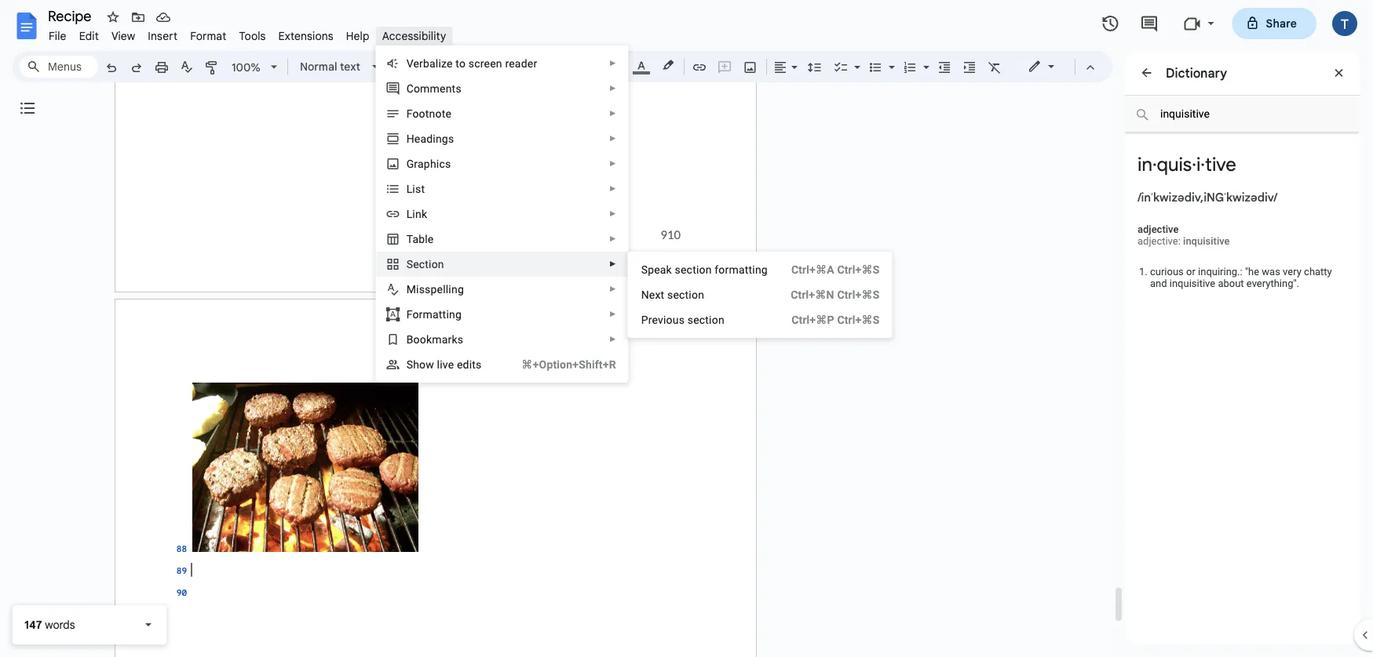 Task type: describe. For each thing, give the bounding box(es) containing it.
words
[[45, 619, 75, 632]]

ctrl+⌘p ctrl+⌘s
[[792, 314, 880, 327]]

2 / from the left
[[1274, 190, 1278, 205]]

extensions
[[278, 29, 333, 43]]

ext
[[649, 289, 665, 301]]

ist
[[412, 183, 425, 196]]

► for rmatting
[[609, 310, 617, 319]]

verbalize to s creen reader
[[406, 57, 537, 70]]

insert
[[148, 29, 178, 43]]

n ext section
[[641, 289, 704, 301]]

ingˈkwizədiv
[[1204, 190, 1274, 205]]

1 / from the left
[[1138, 190, 1141, 205]]

in·quis·i·tive application
[[0, 0, 1373, 658]]

ctrl+⌘n ctrl+⌘s
[[791, 289, 880, 301]]

was
[[1262, 266, 1280, 278]]

misspelling m element
[[406, 283, 469, 296]]

► for b ookmarks
[[609, 335, 617, 344]]

omments
[[414, 82, 462, 95]]

show liv e edits
[[406, 358, 482, 371]]

⌘+option+shift+r element
[[503, 357, 616, 373]]

help
[[346, 29, 370, 43]]

able
[[413, 233, 434, 246]]

e
[[448, 358, 454, 371]]

speak section formatting s element
[[641, 263, 772, 276]]

edit
[[79, 29, 99, 43]]

adjective adjective: inquisitive
[[1138, 224, 1230, 247]]

text
[[340, 60, 360, 73]]

► for creen reader
[[609, 59, 617, 68]]

footnote n element
[[406, 107, 456, 120]]

sect i on
[[406, 258, 444, 271]]

147
[[24, 619, 42, 632]]

c
[[406, 82, 414, 95]]

menu bar banner
[[0, 0, 1373, 658]]

file
[[49, 29, 66, 43]]

Search dictionary text field
[[1125, 96, 1359, 133]]

everything"
[[1247, 278, 1297, 290]]

o
[[413, 308, 419, 321]]

headings h element
[[406, 132, 459, 145]]

h eadings
[[406, 132, 454, 145]]

m isspelling
[[406, 283, 464, 296]]

styles list. normal text selected. option
[[300, 56, 363, 78]]

section for revious
[[688, 314, 725, 327]]

c omments
[[406, 82, 462, 95]]

about
[[1218, 278, 1244, 290]]

next section n element
[[641, 289, 709, 301]]

► for m isspelling
[[609, 285, 617, 294]]

b
[[406, 333, 413, 346]]

file menu item
[[42, 27, 73, 45]]

menu bar inside menu bar banner
[[42, 20, 452, 46]]

line & paragraph spacing image
[[806, 56, 824, 78]]

m
[[406, 283, 416, 296]]

► for ote
[[609, 109, 617, 118]]

reader
[[505, 57, 537, 70]]

f o rmatting
[[406, 308, 462, 321]]

ctrl+⌘a ctrl+⌘s element
[[772, 262, 880, 278]]

liv
[[437, 358, 448, 371]]

► for lin k
[[609, 210, 617, 219]]

s peak section formatting
[[641, 263, 768, 276]]

Rename text field
[[42, 6, 100, 25]]

ookmarks
[[413, 333, 463, 346]]

ctrl+⌘n ctrl+⌘s element
[[772, 287, 880, 303]]

.
[[1297, 278, 1299, 290]]

inquisitive inside "he was very chatty and inquisitive about everything"
[[1170, 278, 1216, 290]]

⌘+option+shift+r
[[522, 358, 616, 371]]

► for l ist
[[609, 185, 617, 194]]

inquisitive inside the adjective adjective: inquisitive
[[1183, 236, 1230, 247]]

insert menu item
[[142, 27, 184, 45]]

section i element
[[406, 258, 449, 271]]

ctrl+⌘s for ctrl+⌘n ctrl+⌘s
[[837, 289, 880, 301]]

very
[[1283, 266, 1302, 278]]

verbalize
[[406, 57, 453, 70]]

tools menu item
[[233, 27, 272, 45]]

h
[[406, 132, 414, 145]]

curious
[[1150, 266, 1184, 278]]

g
[[406, 157, 414, 170]]

formatting
[[715, 263, 768, 276]]

ctrl+⌘p
[[792, 314, 834, 327]]

or
[[1186, 266, 1196, 278]]

insert image image
[[742, 56, 760, 78]]

Zoom field
[[225, 56, 284, 79]]

n
[[641, 289, 649, 301]]

g raphics
[[406, 157, 451, 170]]

dictionary heading
[[1166, 64, 1227, 82]]

s
[[641, 263, 648, 276]]



Task type: locate. For each thing, give the bounding box(es) containing it.
text color image
[[633, 56, 650, 75]]

1 horizontal spatial /
[[1274, 190, 1278, 205]]

to
[[456, 57, 466, 70]]

menu inside in·quis·i·tive application
[[628, 252, 892, 338]]

rmatting
[[419, 308, 462, 321]]

► for t able
[[609, 235, 617, 244]]

menu bar
[[42, 20, 452, 46]]

section up previous section p element
[[667, 289, 704, 301]]

► for g raphics
[[609, 159, 617, 168]]

tools
[[239, 29, 266, 43]]

p
[[641, 314, 648, 327]]

s
[[469, 57, 474, 70]]

ctrl+⌘s for ctrl+⌘p ctrl+⌘s
[[837, 314, 880, 327]]

link k element
[[406, 208, 432, 221]]

ctrl+⌘s up ctrl+⌘n ctrl+⌘s
[[837, 263, 880, 276]]

1 vertical spatial ctrl+⌘s
[[837, 289, 880, 301]]

k
[[422, 208, 427, 221]]

0 vertical spatial section
[[675, 263, 712, 276]]

revious
[[648, 314, 685, 327]]

► for c omments
[[609, 84, 617, 93]]

sect
[[406, 258, 429, 271]]

/ up was
[[1274, 190, 1278, 205]]

ctrl+⌘a
[[791, 263, 834, 276]]

l ist
[[406, 183, 425, 196]]

► for h eadings
[[609, 134, 617, 143]]

format
[[190, 29, 226, 43]]

t
[[406, 233, 413, 246]]

lin
[[406, 208, 422, 221]]

t able
[[406, 233, 434, 246]]

6 ► from the top
[[609, 185, 617, 194]]

"he was very chatty and inquisitive about everything"
[[1150, 266, 1332, 290]]

list l element
[[406, 183, 430, 196]]

and
[[1150, 278, 1167, 290]]

normal text
[[300, 60, 360, 73]]

bookmarks b element
[[406, 333, 468, 346]]

show
[[406, 358, 434, 371]]

highlight color image
[[660, 56, 677, 75]]

menu containing verbalize to
[[376, 0, 629, 658]]

b ookmarks
[[406, 333, 463, 346]]

► for on
[[609, 260, 617, 269]]

ctrl+⌘a ctrl+⌘s
[[791, 263, 880, 276]]

"he
[[1245, 266, 1259, 278]]

section for ext
[[667, 289, 704, 301]]

main toolbar
[[97, 0, 1007, 609]]

share
[[1266, 16, 1297, 30]]

eadings
[[414, 132, 454, 145]]

menu bar containing file
[[42, 20, 452, 46]]

ctrl+⌘s up "ctrl+⌘p ctrl+⌘s"
[[837, 289, 880, 301]]

curious or inquiring.
[[1150, 266, 1240, 278]]

2 vertical spatial section
[[688, 314, 725, 327]]

raphics
[[414, 157, 451, 170]]

menu
[[376, 0, 629, 658], [628, 252, 892, 338]]

creen
[[474, 57, 502, 70]]

10 ► from the top
[[609, 285, 617, 294]]

12 ► from the top
[[609, 335, 617, 344]]

0 vertical spatial inquisitive
[[1183, 236, 1230, 247]]

adjective:
[[1138, 236, 1181, 247]]

1 vertical spatial inquisitive
[[1170, 278, 1216, 290]]

/ inˈkwizədiv, ingˈkwizədiv /
[[1138, 190, 1278, 205]]

on
[[432, 258, 444, 271]]

accessibility menu item
[[376, 27, 452, 45]]

ctrl+⌘s inside ctrl+⌘n ctrl+⌘s element
[[837, 289, 880, 301]]

5 ► from the top
[[609, 159, 617, 168]]

n
[[429, 107, 435, 120]]

ctrl+⌘s inside 'ctrl+⌘p ctrl+⌘s' element
[[837, 314, 880, 327]]

accessibility
[[382, 29, 446, 43]]

edit menu item
[[73, 27, 105, 45]]

help menu item
[[340, 27, 376, 45]]

2 vertical spatial ctrl+⌘s
[[837, 314, 880, 327]]

ctrl+⌘s
[[837, 263, 880, 276], [837, 289, 880, 301], [837, 314, 880, 327]]

ctrl+⌘p ctrl+⌘s element
[[773, 312, 880, 328]]

in·quis·i·tive
[[1138, 153, 1236, 177]]

section for peak
[[675, 263, 712, 276]]

1 vertical spatial section
[[667, 289, 704, 301]]

8 ► from the top
[[609, 235, 617, 244]]

lin k
[[406, 208, 427, 221]]

Star checkbox
[[102, 6, 124, 28]]

1 ► from the top
[[609, 59, 617, 68]]

l
[[406, 183, 412, 196]]

ctrl+⌘n
[[791, 289, 834, 301]]

foot
[[406, 107, 429, 120]]

chatty
[[1304, 266, 1332, 278]]

7 ► from the top
[[609, 210, 617, 219]]

ctrl+⌘s for ctrl+⌘a ctrl+⌘s
[[837, 263, 880, 276]]

:
[[1240, 266, 1243, 278]]

147 words
[[24, 619, 75, 632]]

foot n ote
[[406, 107, 452, 120]]

Menus field
[[20, 56, 98, 78]]

/
[[1138, 190, 1141, 205], [1274, 190, 1278, 205]]

dictionary results for inquisitive section
[[1125, 51, 1361, 658]]

adjective
[[1138, 224, 1179, 236]]

show live edits e element
[[406, 358, 486, 371]]

share button
[[1232, 8, 1317, 39]]

table t element
[[406, 233, 438, 246]]

mode and view toolbar
[[1016, 51, 1103, 82]]

normal
[[300, 60, 337, 73]]

inquisitive right 'and'
[[1170, 278, 1216, 290]]

graphics g element
[[406, 157, 456, 170]]

2 ctrl+⌘s from the top
[[837, 289, 880, 301]]

1 ctrl+⌘s from the top
[[837, 263, 880, 276]]

view menu item
[[105, 27, 142, 45]]

0 horizontal spatial /
[[1138, 190, 1141, 205]]

verbalize to screen reader s element
[[406, 57, 542, 70]]

Zoom text field
[[228, 57, 265, 79]]

f
[[406, 308, 413, 321]]

9 ► from the top
[[609, 260, 617, 269]]

inquisitive up the "curious or inquiring."
[[1183, 236, 1230, 247]]

comments c element
[[406, 82, 466, 95]]

3 ctrl+⌘s from the top
[[837, 314, 880, 327]]

view
[[111, 29, 135, 43]]

2 ► from the top
[[609, 84, 617, 93]]

ctrl+⌘s down ctrl+⌘n ctrl+⌘s
[[837, 314, 880, 327]]

ctrl+⌘s inside ctrl+⌘a ctrl+⌘s element
[[837, 263, 880, 276]]

isspelling
[[416, 283, 464, 296]]

/ up adjective
[[1138, 190, 1141, 205]]

3 ► from the top
[[609, 109, 617, 118]]

section up next section n element
[[675, 263, 712, 276]]

format menu item
[[184, 27, 233, 45]]

formatting o element
[[406, 308, 466, 321]]

peak
[[648, 263, 672, 276]]

section
[[675, 263, 712, 276], [667, 289, 704, 301], [688, 314, 725, 327]]

section right revious at the top left of page
[[688, 314, 725, 327]]

edits
[[457, 358, 482, 371]]

p revious section
[[641, 314, 725, 327]]

11 ► from the top
[[609, 310, 617, 319]]

inquisitive
[[1183, 236, 1230, 247], [1170, 278, 1216, 290]]

dictionary
[[1166, 65, 1227, 81]]

i
[[429, 258, 432, 271]]

inˈkwizədiv,
[[1141, 190, 1204, 205]]

extensions menu item
[[272, 27, 340, 45]]

previous section p element
[[641, 314, 729, 327]]

inquiring.
[[1198, 266, 1240, 278]]

4 ► from the top
[[609, 134, 617, 143]]

0 vertical spatial ctrl+⌘s
[[837, 263, 880, 276]]

ote
[[435, 107, 452, 120]]

menu containing s
[[628, 252, 892, 338]]



Task type: vqa. For each thing, say whether or not it's contained in the screenshot.
"Ctrl+⌘S" within the Ctrl+⌘A Ctrl+⌘S 'element'
yes



